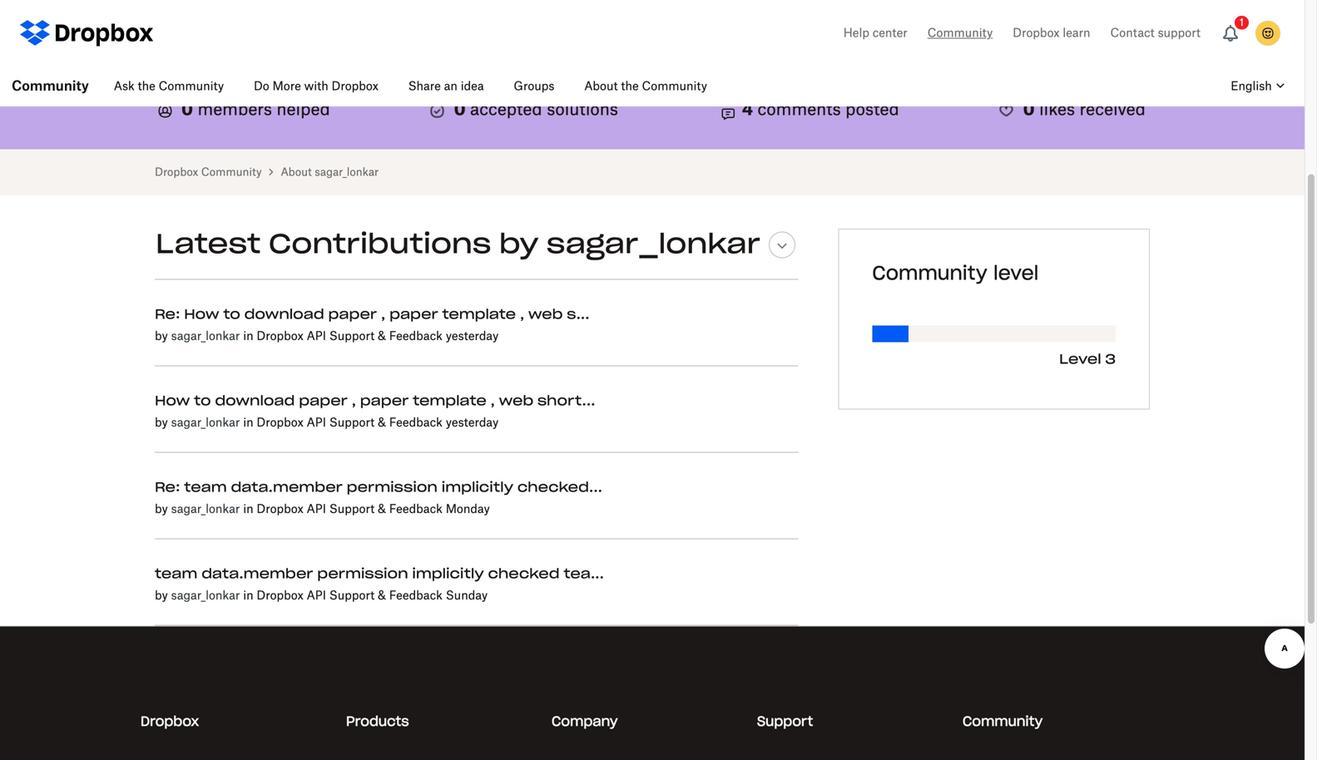Task type: describe. For each thing, give the bounding box(es) containing it.
& for permission
[[378, 504, 386, 515]]

1 vertical spatial permission
[[317, 568, 408, 581]]

s...
[[567, 308, 590, 322]]

dropbox community
[[155, 167, 262, 178]]

groups link
[[500, 67, 568, 107]]

0 vertical spatial how
[[184, 308, 219, 322]]

0 vertical spatial template
[[442, 308, 516, 322]]

0 vertical spatial implicitly
[[442, 481, 513, 495]]

1 vertical spatial team
[[155, 568, 198, 581]]

team data.member permission implicitly checked tea...
[[155, 568, 604, 581]]

& for paper
[[378, 417, 386, 429]]

sagar_lonkar for team data.member permission implicitly checked tea...
[[171, 590, 240, 602]]

1 vertical spatial data.member
[[202, 568, 313, 581]]

community level
[[872, 265, 1039, 284]]

sagar_lonkar link for team
[[171, 504, 240, 515]]

by for re: how to download paper , paper template , web s...
[[155, 331, 168, 342]]

how to download paper , paper template , web short... link
[[155, 395, 595, 408]]

share
[[408, 81, 441, 92]]

1 vertical spatial web
[[499, 395, 534, 408]]

about for about sagar_lonkar
[[281, 167, 312, 178]]

checked...
[[517, 481, 602, 495]]

by sagar_lonkar in dropbox api support & feedback sunday
[[155, 590, 488, 602]]

posted
[[846, 102, 899, 119]]

sunday
[[446, 590, 488, 602]]

terryturtle85 image
[[1256, 21, 1281, 46]]

dropbox api support & feedback link for implicitly
[[257, 586, 443, 606]]

& for implicitly
[[378, 590, 386, 602]]

likes
[[1039, 102, 1075, 119]]

feedback for ,
[[389, 417, 443, 429]]

& for download
[[378, 331, 386, 342]]

by sagar_lonkar in dropbox api support & feedback monday
[[155, 504, 490, 515]]

feedback for implicitly
[[389, 504, 443, 515]]

by inside 'dropdown button'
[[499, 232, 539, 259]]

0 for members helped
[[181, 102, 193, 119]]

re: team data.member permission implicitly checked... link
[[155, 481, 602, 495]]

contributions
[[269, 232, 491, 259]]

received
[[1080, 102, 1146, 119]]

api for data.member
[[307, 504, 326, 515]]

dropbox api support & feedback link for download
[[257, 327, 443, 346]]

re: for re: team data.member permission implicitly checked...
[[155, 481, 180, 495]]

4 comments posted
[[742, 102, 899, 119]]

0 for likes received
[[1023, 102, 1035, 119]]

sagar_lonkar for re: how to download paper , paper template , web s...
[[171, 331, 240, 342]]

api for to
[[307, 331, 326, 342]]

0 vertical spatial web
[[528, 308, 563, 322]]

sagar_lonkar for how to download paper , paper template , web short...
[[171, 417, 240, 429]]

re: how to download paper , paper template , web s... link
[[155, 308, 590, 322]]

1 horizontal spatial community link
[[928, 23, 993, 43]]

1 vertical spatial implicitly
[[412, 568, 484, 581]]

support for implicitly
[[329, 590, 375, 602]]

contact support link
[[1110, 23, 1201, 43]]

help
[[843, 27, 869, 39]]

help center
[[843, 27, 908, 39]]

feedback for paper
[[389, 331, 443, 342]]

ask
[[114, 81, 135, 92]]

contact
[[1110, 27, 1155, 39]]

dropbox api support & feedback link for paper
[[257, 413, 443, 433]]

1 vertical spatial template
[[413, 395, 487, 408]]

in for to
[[243, 417, 253, 429]]

latest contributions by sagar_lonkar button
[[155, 229, 796, 262]]

0 accepted solutions
[[454, 102, 618, 119]]

sagar_lonkar inside 'dropdown button'
[[547, 232, 761, 259]]

products
[[346, 716, 409, 729]]

helped
[[277, 102, 330, 119]]

center
[[873, 27, 908, 39]]

0 vertical spatial data.member
[[231, 481, 343, 495]]

api for permission
[[307, 590, 326, 602]]

latest contributions by sagar_lonkar
[[156, 232, 761, 259]]

the for about
[[621, 81, 639, 92]]

checked
[[488, 568, 560, 581]]

1 vertical spatial download
[[215, 395, 295, 408]]

sagar_lonkar link for how
[[171, 331, 240, 342]]

by for re: team data.member permission implicitly checked...
[[155, 504, 168, 515]]

1 vertical spatial to
[[194, 395, 211, 408]]

monday
[[446, 504, 490, 515]]

1 vertical spatial how
[[155, 395, 190, 408]]

english
[[1231, 81, 1272, 92]]

0 vertical spatial team
[[184, 481, 227, 495]]

do more with dropbox link
[[240, 67, 392, 107]]

0 vertical spatial download
[[244, 308, 324, 322]]

ask the community link
[[100, 67, 237, 107]]

4
[[742, 102, 753, 119]]

level 3
[[1059, 353, 1116, 367]]

0 members helped
[[181, 102, 330, 119]]

1 horizontal spatial to
[[223, 308, 240, 322]]

dropbox learn link
[[1013, 23, 1090, 43]]

team data.member permission implicitly checked tea... link
[[155, 568, 604, 581]]

in for data.member
[[243, 590, 253, 602]]

1
[[1240, 18, 1244, 28]]

comments
[[758, 102, 841, 119]]

level 3 element
[[872, 326, 1116, 342]]

support for permission
[[329, 504, 375, 515]]



Task type: locate. For each thing, give the bounding box(es) containing it.
api
[[307, 331, 326, 342], [307, 417, 326, 429], [307, 504, 326, 515], [307, 590, 326, 602]]

0 horizontal spatial about
[[281, 167, 312, 178]]

2 in from the top
[[243, 417, 253, 429]]

0 down an
[[454, 102, 466, 119]]

0 vertical spatial re:
[[155, 308, 180, 322]]

permission up by sagar_lonkar in dropbox api support & feedback sunday
[[317, 568, 408, 581]]

0 horizontal spatial community link
[[0, 67, 100, 107]]

feedback down how to download paper , paper template , web short... link
[[389, 417, 443, 429]]

1 horizontal spatial the
[[621, 81, 639, 92]]

download
[[244, 308, 324, 322], [215, 395, 295, 408]]

dropbox api support & feedback link down re: how to download paper , paper template , web s... 'link'
[[257, 327, 443, 346]]

about the community link
[[571, 67, 721, 107]]

yesterday for ,
[[446, 417, 499, 429]]

sagar_lonkar link for to
[[171, 417, 240, 429]]

web left short...
[[499, 395, 534, 408]]

re: team data.member permission implicitly checked...
[[155, 481, 602, 495]]

0 vertical spatial by sagar_lonkar in dropbox api support & feedback yesterday
[[155, 331, 499, 342]]

0
[[181, 102, 193, 119], [454, 102, 466, 119], [1023, 102, 1035, 119]]

0 likes received
[[1023, 102, 1146, 119]]

2 the from the left
[[621, 81, 639, 92]]

3
[[1105, 353, 1116, 367]]

2 horizontal spatial 0
[[1023, 102, 1035, 119]]

& down re: team data.member permission implicitly checked... link
[[378, 504, 386, 515]]

more
[[273, 81, 301, 92]]

0 horizontal spatial to
[[194, 395, 211, 408]]

by sagar_lonkar in dropbox api support & feedback yesterday
[[155, 331, 499, 342], [155, 417, 499, 429]]

yesterday
[[446, 331, 499, 342], [446, 417, 499, 429]]

short...
[[538, 395, 595, 408]]

an
[[444, 81, 458, 92]]

support for download
[[329, 331, 375, 342]]

share an idea link
[[395, 67, 497, 107]]

0 vertical spatial yesterday
[[446, 331, 499, 342]]

dropbox community link
[[155, 167, 262, 178]]

level
[[1059, 353, 1101, 367]]

dropbox api support & feedback link
[[257, 327, 443, 346], [257, 413, 443, 433], [257, 500, 443, 520], [257, 586, 443, 606]]

the for ask
[[138, 81, 155, 92]]

with
[[304, 81, 328, 92]]

re: for re: how to download paper , paper template , web s...
[[155, 308, 180, 322]]

permission up by sagar_lonkar in dropbox api support & feedback monday
[[347, 481, 438, 495]]

re:
[[155, 308, 180, 322], [155, 481, 180, 495]]

groups
[[514, 81, 555, 92]]

2 dropbox api support & feedback link from the top
[[257, 413, 443, 433]]

1 & from the top
[[378, 331, 386, 342]]

data.member up by sagar_lonkar in dropbox api support & feedback monday
[[231, 481, 343, 495]]

1 sagar_lonkar link from the top
[[171, 331, 240, 342]]

feedback down re: team data.member permission implicitly checked... link
[[389, 504, 443, 515]]

dropbox
[[1013, 27, 1060, 39], [332, 81, 378, 92], [155, 167, 198, 178], [257, 331, 303, 342], [257, 417, 303, 429], [257, 504, 303, 515], [257, 590, 303, 602], [141, 716, 199, 729]]

about for about the community
[[584, 81, 618, 92]]

community link
[[928, 23, 993, 43], [0, 67, 100, 107]]

in for team
[[243, 504, 253, 515]]

4 in from the top
[[243, 590, 253, 602]]

members
[[198, 102, 272, 119]]

4 api from the top
[[307, 590, 326, 602]]

about
[[584, 81, 618, 92], [281, 167, 312, 178]]

3 sagar_lonkar link from the top
[[171, 504, 240, 515]]

1 0 from the left
[[181, 102, 193, 119]]

do
[[254, 81, 269, 92]]

2 sagar_lonkar link from the top
[[171, 417, 240, 429]]

by sagar_lonkar in dropbox api support & feedback yesterday for paper
[[155, 417, 499, 429]]

dropbox api support & feedback link down re: team data.member permission implicitly checked... link
[[257, 500, 443, 520]]

level
[[994, 265, 1039, 284]]

1 vertical spatial yesterday
[[446, 417, 499, 429]]

1 vertical spatial community link
[[0, 67, 100, 107]]

community link right center
[[928, 23, 993, 43]]

api down re: how to download paper , paper template , web s... 'link'
[[307, 331, 326, 342]]

1 in from the top
[[243, 331, 253, 342]]

paper
[[328, 308, 377, 322], [389, 308, 438, 322], [299, 395, 348, 408], [360, 395, 409, 408]]

0 for accepted solutions
[[454, 102, 466, 119]]

help center link
[[843, 23, 908, 43]]

1 dropbox api support & feedback link from the top
[[257, 327, 443, 346]]

1 vertical spatial about
[[281, 167, 312, 178]]

2 feedback from the top
[[389, 417, 443, 429]]

tea...
[[564, 568, 604, 581]]

in
[[243, 331, 253, 342], [243, 417, 253, 429], [243, 504, 253, 515], [243, 590, 253, 602]]

about the community
[[584, 81, 707, 92]]

1 re: from the top
[[155, 308, 180, 322]]

& down team data.member permission implicitly checked tea... link on the left of the page
[[378, 590, 386, 602]]

4 sagar_lonkar link from the top
[[171, 590, 240, 602]]

in for how
[[243, 331, 253, 342]]

by
[[499, 232, 539, 259], [155, 331, 168, 342], [155, 417, 168, 429], [155, 504, 168, 515], [155, 590, 168, 602]]

web
[[528, 308, 563, 322], [499, 395, 534, 408]]

how
[[184, 308, 219, 322], [155, 395, 190, 408]]

2 & from the top
[[378, 417, 386, 429]]

latest
[[156, 232, 261, 259]]

sagar_lonkar link
[[171, 331, 240, 342], [171, 417, 240, 429], [171, 504, 240, 515], [171, 590, 240, 602]]

ask the community
[[114, 81, 224, 92]]

feedback for checked
[[389, 590, 443, 602]]

3 feedback from the top
[[389, 504, 443, 515]]

by sagar_lonkar in dropbox api support & feedback yesterday down how to download paper , paper template , web short... link
[[155, 417, 499, 429]]

1 vertical spatial by sagar_lonkar in dropbox api support & feedback yesterday
[[155, 417, 499, 429]]

3 dropbox api support & feedback link from the top
[[257, 500, 443, 520]]

4 feedback from the top
[[389, 590, 443, 602]]

0 vertical spatial to
[[223, 308, 240, 322]]

support
[[1158, 27, 1201, 39]]

2 yesterday from the top
[[446, 417, 499, 429]]

re: how to download paper , paper template , web s...
[[155, 308, 590, 322]]

dropbox learn
[[1013, 27, 1090, 39]]

sagar_lonkar
[[315, 167, 379, 178], [547, 232, 761, 259], [171, 331, 240, 342], [171, 417, 240, 429], [171, 504, 240, 515], [171, 590, 240, 602]]

0 left 'likes'
[[1023, 102, 1035, 119]]

about up solutions
[[584, 81, 618, 92]]

permission
[[347, 481, 438, 495], [317, 568, 408, 581]]

support
[[329, 331, 375, 342], [329, 417, 375, 429], [329, 504, 375, 515], [329, 590, 375, 602], [757, 716, 813, 729]]

data.member
[[231, 481, 343, 495], [202, 568, 313, 581]]

do more with dropbox
[[254, 81, 378, 92]]

web left s...
[[528, 308, 563, 322]]

implicitly up sunday
[[412, 568, 484, 581]]

template
[[442, 308, 516, 322], [413, 395, 487, 408]]

by for how to download paper , paper template , web short...
[[155, 417, 168, 429]]

& down re: how to download paper , paper template , web s... 'link'
[[378, 331, 386, 342]]

community link left the 'ask'
[[0, 67, 100, 107]]

sagar_lonkar link for data.member
[[171, 590, 240, 602]]

yesterday for template
[[446, 331, 499, 342]]

by for team data.member permission implicitly checked tea...
[[155, 590, 168, 602]]

0 down ask the community
[[181, 102, 193, 119]]

how to download paper , paper template , web short...
[[155, 395, 595, 408]]

4 & from the top
[[378, 590, 386, 602]]

3 0 from the left
[[1023, 102, 1035, 119]]

implicitly
[[442, 481, 513, 495], [412, 568, 484, 581]]

contact support
[[1110, 27, 1201, 39]]

1 vertical spatial re:
[[155, 481, 180, 495]]

&
[[378, 331, 386, 342], [378, 417, 386, 429], [378, 504, 386, 515], [378, 590, 386, 602]]

the
[[138, 81, 155, 92], [621, 81, 639, 92]]

1 feedback from the top
[[389, 331, 443, 342]]

about sagar_lonkar
[[281, 167, 379, 178]]

accepted
[[470, 102, 542, 119]]

0 horizontal spatial 0
[[181, 102, 193, 119]]

data.member up by sagar_lonkar in dropbox api support & feedback sunday
[[202, 568, 313, 581]]

about down helped
[[281, 167, 312, 178]]

3 in from the top
[[243, 504, 253, 515]]

share an idea
[[408, 81, 484, 92]]

2 by sagar_lonkar in dropbox api support & feedback yesterday from the top
[[155, 417, 499, 429]]

0 vertical spatial community link
[[928, 23, 993, 43]]

2 api from the top
[[307, 417, 326, 429]]

feedback
[[389, 331, 443, 342], [389, 417, 443, 429], [389, 504, 443, 515], [389, 590, 443, 602]]

api for download
[[307, 417, 326, 429]]

by sagar_lonkar in dropbox api support & feedback yesterday down re: how to download paper , paper template , web s... 'link'
[[155, 331, 499, 342]]

3 & from the top
[[378, 504, 386, 515]]

implicitly up monday
[[442, 481, 513, 495]]

feedback down re: how to download paper , paper template , web s... 'link'
[[389, 331, 443, 342]]

0 vertical spatial about
[[584, 81, 618, 92]]

,
[[381, 308, 385, 322], [520, 308, 524, 322], [352, 395, 356, 408], [491, 395, 495, 408]]

team
[[184, 481, 227, 495], [155, 568, 198, 581]]

& down how to download paper , paper template , web short... link
[[378, 417, 386, 429]]

solutions
[[547, 102, 618, 119]]

dropbox api support & feedback link down team data.member permission implicitly checked tea...
[[257, 586, 443, 606]]

community
[[928, 27, 993, 39], [12, 80, 89, 93], [159, 81, 224, 92], [642, 81, 707, 92], [201, 167, 262, 178], [872, 265, 987, 284], [963, 716, 1043, 729]]

api down team data.member permission implicitly checked tea...
[[307, 590, 326, 602]]

sagar_lonkar for re: team data.member permission implicitly checked...
[[171, 504, 240, 515]]

1 by sagar_lonkar in dropbox api support & feedback yesterday from the top
[[155, 331, 499, 342]]

3 api from the top
[[307, 504, 326, 515]]

1 api from the top
[[307, 331, 326, 342]]

0 vertical spatial permission
[[347, 481, 438, 495]]

1 the from the left
[[138, 81, 155, 92]]

1 horizontal spatial 0
[[454, 102, 466, 119]]

support for paper
[[329, 417, 375, 429]]

1 yesterday from the top
[[446, 331, 499, 342]]

idea
[[461, 81, 484, 92]]

company
[[552, 716, 618, 729]]

by sagar_lonkar in dropbox api support & feedback yesterday for download
[[155, 331, 499, 342]]

api down how to download paper , paper template , web short... link
[[307, 417, 326, 429]]

1 horizontal spatial about
[[584, 81, 618, 92]]

api down re: team data.member permission implicitly checked... link
[[307, 504, 326, 515]]

dropbox api support & feedback link for permission
[[257, 500, 443, 520]]

to
[[223, 308, 240, 322], [194, 395, 211, 408]]

dropbox api support & feedback link down how to download paper , paper template , web short... link
[[257, 413, 443, 433]]

learn
[[1063, 27, 1090, 39]]

0 horizontal spatial the
[[138, 81, 155, 92]]

2 re: from the top
[[155, 481, 180, 495]]

feedback down team data.member permission implicitly checked tea... link on the left of the page
[[389, 590, 443, 602]]

2 0 from the left
[[454, 102, 466, 119]]

4 dropbox api support & feedback link from the top
[[257, 586, 443, 606]]



Task type: vqa. For each thing, say whether or not it's contained in the screenshot.
4
yes



